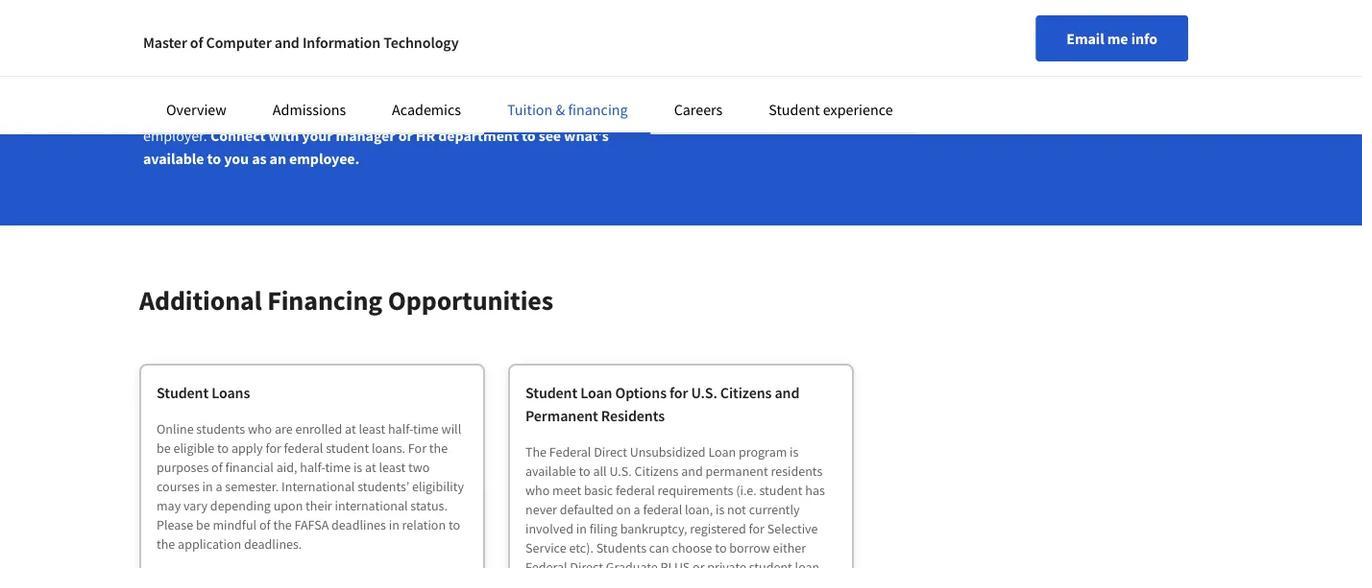 Task type: locate. For each thing, give the bounding box(es) containing it.
2 vertical spatial and
[[681, 463, 703, 480]]

a right on
[[634, 501, 640, 519]]

hr
[[416, 126, 435, 145]]

citizens inside the federal direct unsubsidized loan program is available to all u.s. citizens and permanent residents who meet basic federal requirements (i.e. student has never defaulted on a federal loan, is not currently involved in filing bankruptcy, registered for selective service etc). students can choose to borrow either federal direct graduate plus or private studen
[[634, 463, 679, 480]]

1 horizontal spatial student
[[525, 383, 577, 403]]

permanent
[[525, 406, 598, 426]]

0 horizontal spatial student
[[157, 383, 209, 403]]

0 vertical spatial who
[[248, 421, 272, 438]]

1 vertical spatial u.s.
[[609, 463, 632, 480]]

0 horizontal spatial take
[[254, 9, 281, 28]]

take up charged
[[477, 0, 504, 5]]

0 vertical spatial two
[[213, 55, 237, 74]]

student left experience
[[769, 100, 820, 119]]

0 horizontal spatial their
[[306, 498, 332, 515]]

will inside students will be billed only for the course units they take each semester. if a student needs to take a term off, they won't be charged during that term. the core courses must be taken in sequential order. students may not waive or replace more than two core courses.
[[204, 0, 226, 5]]

their down international
[[306, 498, 332, 515]]

0 horizontal spatial citizens
[[634, 463, 679, 480]]

0 vertical spatial citizens
[[720, 383, 772, 403]]

1 horizontal spatial or
[[572, 32, 586, 51]]

semester. up that
[[541, 0, 602, 5]]

1 vertical spatial of
[[211, 459, 223, 476]]

or inside students will be billed only for the course units they take each semester. if a student needs to take a term off, they won't be charged during that term. the core courses must be taken in sequential order. students may not waive or replace more than two core courses.
[[572, 32, 586, 51]]

semester. down financial at bottom
[[225, 478, 279, 496]]

to left seek
[[373, 103, 386, 122]]

1 vertical spatial at
[[365, 459, 376, 476]]

0 vertical spatial and
[[275, 33, 300, 52]]

student up online
[[157, 383, 209, 403]]

1 vertical spatial student
[[326, 440, 369, 457]]

graduate
[[606, 559, 658, 569]]

for
[[319, 0, 337, 5], [670, 383, 688, 403], [266, 440, 281, 457], [749, 521, 765, 538]]

never
[[525, 501, 557, 519]]

you
[[224, 149, 249, 168]]

student for student loans
[[157, 383, 209, 403]]

students up the employer.
[[143, 103, 201, 122]]

students up graduate
[[596, 540, 647, 557]]

student down enrolled
[[326, 440, 369, 457]]

federal down permanent
[[549, 444, 591, 461]]

at
[[345, 421, 356, 438], [365, 459, 376, 476]]

2 vertical spatial student
[[759, 482, 803, 500]]

a right if
[[617, 0, 625, 5]]

private
[[707, 559, 746, 569]]

direct down 'etc).'
[[570, 559, 603, 569]]

courses down purposes
[[157, 478, 200, 496]]

not down during
[[507, 32, 529, 51]]

federal up on
[[616, 482, 655, 500]]

or down term.
[[572, 32, 586, 51]]

to up private
[[715, 540, 727, 557]]

not
[[507, 32, 529, 51], [727, 501, 746, 519]]

options
[[615, 383, 667, 403]]

courses inside students will be billed only for the course units they take each semester. if a student needs to take a term off, they won't be charged during that term. the core courses must be taken in sequential order. students may not waive or replace more than two core courses.
[[143, 32, 192, 51]]

the down upon
[[273, 517, 292, 534]]

has
[[805, 482, 825, 500]]

0 vertical spatial they
[[445, 0, 474, 5]]

or inside connect with your manager or hr department to see what's available to you as an employee.
[[398, 126, 413, 145]]

0 vertical spatial least
[[359, 421, 385, 438]]

in down international
[[389, 517, 399, 534]]

defaulted
[[560, 501, 614, 519]]

half- up international
[[300, 459, 325, 476]]

plus
[[661, 559, 690, 569]]

or
[[572, 32, 586, 51], [398, 126, 413, 145], [693, 559, 705, 569]]

student up permanent
[[525, 383, 577, 403]]

student
[[143, 9, 193, 28], [326, 440, 369, 457], [759, 482, 803, 500]]

1 horizontal spatial the
[[610, 9, 634, 28]]

overview link
[[166, 100, 227, 119]]

is up students'
[[353, 459, 362, 476]]

manager
[[336, 126, 395, 145]]

2 vertical spatial of
[[259, 517, 271, 534]]

1 vertical spatial the
[[525, 444, 547, 461]]

u.s. right the all
[[609, 463, 632, 480]]

master of computer and information technology
[[143, 33, 459, 52]]

least down loans.
[[379, 459, 406, 476]]

core down taken
[[240, 55, 268, 74]]

student inside student loan options for u.s. citizens and permanent residents
[[525, 383, 577, 403]]

citizens up program
[[720, 383, 772, 403]]

student inside online students who are enrolled at least half-time will be eligible to apply for federal student loans. for the purposes of financial aid, half-time is at least two courses in a semester. international students' eligibility may vary depending upon their international status. please be mindful of the fafsa deadlines in relation to the application deadlines.
[[326, 440, 369, 457]]

and up program
[[775, 383, 800, 403]]

enrolled
[[295, 421, 342, 438]]

if
[[605, 0, 614, 5]]

0 horizontal spatial who
[[248, 421, 272, 438]]

student experience link
[[769, 100, 893, 119]]

student up master
[[143, 9, 193, 28]]

not inside the federal direct unsubsidized loan program is available to all u.s. citizens and permanent residents who meet basic federal requirements (i.e. student has never defaulted on a federal loan, is not currently involved in filing bankruptcy, registered for selective service etc). students can choose to borrow either federal direct graduate plus or private studen
[[727, 501, 746, 519]]

half- up loans.
[[388, 421, 413, 438]]

0 vertical spatial u.s.
[[691, 383, 717, 403]]

0 horizontal spatial half-
[[300, 459, 325, 476]]

2 horizontal spatial or
[[693, 559, 705, 569]]

0 horizontal spatial the
[[525, 444, 547, 461]]

time up for at the left of the page
[[413, 421, 439, 438]]

aid,
[[276, 459, 297, 476]]

to inside students will be billed only for the course units they take each semester. if a student needs to take a term off, they won't be charged during that term. the core courses must be taken in sequential order. students may not waive or replace more than two core courses.
[[237, 9, 251, 28]]

the down if
[[610, 9, 634, 28]]

available inside the federal direct unsubsidized loan program is available to all u.s. citizens and permanent residents who meet basic federal requirements (i.e. student has never defaulted on a federal loan, is not currently involved in filing bankruptcy, registered for selective service etc). students can choose to borrow either federal direct graduate plus or private studen
[[525, 463, 576, 480]]

be right must
[[231, 32, 247, 51]]

will up eligibility
[[442, 421, 461, 438]]

a inside online students who are enrolled at least half-time will be eligible to apply for federal student loans. for the purposes of financial aid, half-time is at least two courses in a semester. international students' eligibility may vary depending upon their international status. please be mindful of the fafsa deadlines in relation to the application deadlines.
[[216, 478, 222, 496]]

take down billed
[[254, 9, 281, 28]]

the inside the federal direct unsubsidized loan program is available to all u.s. citizens and permanent residents who meet basic federal requirements (i.e. student has never defaulted on a federal loan, is not currently involved in filing bankruptcy, registered for selective service etc). students can choose to borrow either federal direct graduate plus or private studen
[[525, 444, 547, 461]]

eligible
[[173, 440, 214, 457]]

1 horizontal spatial and
[[681, 463, 703, 480]]

least
[[359, 421, 385, 438], [379, 459, 406, 476]]

experience
[[823, 100, 893, 119]]

academics link
[[392, 100, 461, 119]]

1 horizontal spatial their
[[604, 103, 634, 122]]

mindful
[[213, 517, 257, 534]]

loans
[[212, 383, 250, 403]]

two
[[213, 55, 237, 74], [408, 459, 430, 476]]

federal up bankruptcy,
[[643, 501, 682, 519]]

international
[[335, 498, 408, 515]]

the down please
[[157, 536, 175, 553]]

courses.
[[271, 55, 324, 74]]

0 horizontal spatial loan
[[580, 383, 612, 403]]

0 horizontal spatial of
[[190, 33, 203, 52]]

what's
[[564, 126, 609, 145]]

for inside the federal direct unsubsidized loan program is available to all u.s. citizens and permanent residents who meet basic federal requirements (i.e. student has never defaulted on a federal loan, is not currently involved in filing bankruptcy, registered for selective service etc). students can choose to borrow either federal direct graduate plus or private studen
[[749, 521, 765, 538]]

the inside students may have the opportunity to seek tuition reimbursement from their employer.
[[268, 103, 290, 122]]

or left hr
[[398, 126, 413, 145]]

1 vertical spatial time
[[325, 459, 351, 476]]

1 vertical spatial federal
[[616, 482, 655, 500]]

may down charged
[[477, 32, 504, 51]]

at up students'
[[365, 459, 376, 476]]

is up registered
[[716, 501, 725, 519]]

1 horizontal spatial will
[[442, 421, 461, 438]]

0 vertical spatial will
[[204, 0, 226, 5]]

1 vertical spatial or
[[398, 126, 413, 145]]

student for student loan options for u.s. citizens and permanent residents
[[525, 383, 577, 403]]

1 horizontal spatial take
[[477, 0, 504, 5]]

0 horizontal spatial is
[[353, 459, 362, 476]]

u.s. right options
[[691, 383, 717, 403]]

in inside the federal direct unsubsidized loan program is available to all u.s. citizens and permanent residents who meet basic federal requirements (i.e. student has never defaulted on a federal loan, is not currently involved in filing bankruptcy, registered for selective service etc). students can choose to borrow either federal direct graduate plus or private studen
[[576, 521, 587, 538]]

half-
[[388, 421, 413, 438], [300, 459, 325, 476]]

in up courses.
[[289, 32, 301, 51]]

available down the employer.
[[143, 149, 204, 168]]

0 horizontal spatial or
[[398, 126, 413, 145]]

for inside students will be billed only for the course units they take each semester. if a student needs to take a term off, they won't be charged during that term. the core courses must be taken in sequential order. students may not waive or replace more than two core courses.
[[319, 0, 337, 5]]

0 vertical spatial courses
[[143, 32, 192, 51]]

and up "requirements"
[[681, 463, 703, 480]]

citizens
[[720, 383, 772, 403], [634, 463, 679, 480]]

1 horizontal spatial they
[[445, 0, 474, 5]]

0 vertical spatial or
[[572, 32, 586, 51]]

0 vertical spatial core
[[637, 9, 665, 28]]

1 horizontal spatial student
[[326, 440, 369, 457]]

in inside students will be billed only for the course units they take each semester. if a student needs to take a term off, they won't be charged during that term. the core courses must be taken in sequential order. students may not waive or replace more than two core courses.
[[289, 32, 301, 51]]

to up computer
[[237, 9, 251, 28]]

students
[[143, 0, 201, 5], [416, 32, 474, 51], [143, 103, 201, 122], [596, 540, 647, 557]]

take
[[477, 0, 504, 5], [254, 9, 281, 28]]

in
[[289, 32, 301, 51], [202, 478, 213, 496], [389, 517, 399, 534], [576, 521, 587, 538]]

0 horizontal spatial student
[[143, 9, 193, 28]]

1 horizontal spatial time
[[413, 421, 439, 438]]

careers link
[[674, 100, 723, 119]]

off,
[[329, 9, 349, 28]]

1 horizontal spatial half-
[[388, 421, 413, 438]]

0 vertical spatial take
[[477, 0, 504, 5]]

not down (i.e.
[[727, 501, 746, 519]]

available up meet
[[525, 463, 576, 480]]

two down for at the left of the page
[[408, 459, 430, 476]]

is up the residents
[[790, 444, 799, 461]]

they up charged
[[445, 0, 474, 5]]

the up off,
[[340, 0, 361, 5]]

needs
[[196, 9, 234, 28]]

the right for at the left of the page
[[429, 440, 448, 457]]

choose
[[672, 540, 712, 557]]

me
[[1107, 29, 1128, 48]]

1 vertical spatial courses
[[157, 478, 200, 496]]

0 vertical spatial loan
[[580, 383, 612, 403]]

who
[[248, 421, 272, 438], [525, 482, 550, 500]]

0 horizontal spatial available
[[143, 149, 204, 168]]

for down are at bottom left
[[266, 440, 281, 457]]

and up courses.
[[275, 33, 300, 52]]

in up 'etc).'
[[576, 521, 587, 538]]

for right options
[[670, 383, 688, 403]]

who up apply
[[248, 421, 272, 438]]

semester. inside online students who are enrolled at least half-time will be eligible to apply for federal student loans. for the purposes of financial aid, half-time is at least two courses in a semester. international students' eligibility may vary depending upon their international status. please be mindful of the fafsa deadlines in relation to the application deadlines.
[[225, 478, 279, 496]]

the down permanent
[[525, 444, 547, 461]]

1 vertical spatial loan
[[708, 444, 736, 461]]

a down the only at the left top of the page
[[284, 9, 292, 28]]

direct up the all
[[594, 444, 627, 461]]

semester.
[[541, 0, 602, 5], [225, 478, 279, 496]]

replace
[[589, 32, 636, 51]]

may
[[477, 32, 504, 51], [204, 103, 231, 122], [157, 498, 181, 515]]

1 horizontal spatial semester.
[[541, 0, 602, 5]]

must
[[195, 32, 228, 51]]

1 vertical spatial available
[[525, 463, 576, 480]]

core right term.
[[637, 9, 665, 28]]

0 vertical spatial may
[[477, 32, 504, 51]]

during
[[498, 9, 540, 28]]

a
[[617, 0, 625, 5], [284, 9, 292, 28], [216, 478, 222, 496], [634, 501, 640, 519]]

semester. inside students will be billed only for the course units they take each semester. if a student needs to take a term off, they won't be charged during that term. the core courses must be taken in sequential order. students may not waive or replace more than two core courses.
[[541, 0, 602, 5]]

students inside the federal direct unsubsidized loan program is available to all u.s. citizens and permanent residents who meet basic federal requirements (i.e. student has never defaulted on a federal loan, is not currently involved in filing bankruptcy, registered for selective service etc). students can choose to borrow either federal direct graduate plus or private studen
[[596, 540, 647, 557]]

courses up the more
[[143, 32, 192, 51]]

at right enrolled
[[345, 421, 356, 438]]

the up with
[[268, 103, 290, 122]]

1 vertical spatial who
[[525, 482, 550, 500]]

may up connect
[[204, 103, 231, 122]]

a up depending
[[216, 478, 222, 496]]

1 horizontal spatial loan
[[708, 444, 736, 461]]

the federal direct unsubsidized loan program is available to all u.s. citizens and permanent residents who meet basic federal requirements (i.e. student has never defaulted on a federal loan, is not currently involved in filing bankruptcy, registered for selective service etc). students can choose to borrow either federal direct graduate plus or private studen
[[525, 444, 825, 569]]

for up off,
[[319, 0, 337, 5]]

they down course
[[352, 9, 381, 28]]

of up than
[[190, 33, 203, 52]]

0 vertical spatial federal
[[284, 440, 323, 457]]

0 vertical spatial semester.
[[541, 0, 602, 5]]

from
[[570, 103, 601, 122]]

may up please
[[157, 498, 181, 515]]

all
[[593, 463, 607, 480]]

may inside students will be billed only for the course units they take each semester. if a student needs to take a term off, they won't be charged during that term. the core courses must be taken in sequential order. students may not waive or replace more than two core courses.
[[477, 32, 504, 51]]

their right from at top left
[[604, 103, 634, 122]]

to right relation
[[449, 517, 460, 534]]

&
[[556, 100, 565, 119]]

student loans
[[157, 383, 250, 403]]

0 horizontal spatial core
[[240, 55, 268, 74]]

1 horizontal spatial two
[[408, 459, 430, 476]]

0 horizontal spatial at
[[345, 421, 356, 438]]

will up needs
[[204, 0, 226, 5]]

waive
[[532, 32, 569, 51]]

federal down enrolled
[[284, 440, 323, 457]]

1 horizontal spatial not
[[727, 501, 746, 519]]

for
[[408, 440, 427, 457]]

who up never
[[525, 482, 550, 500]]

available
[[143, 149, 204, 168], [525, 463, 576, 480]]

2 horizontal spatial and
[[775, 383, 800, 403]]

citizens inside student loan options for u.s. citizens and permanent residents
[[720, 383, 772, 403]]

of down eligible
[[211, 459, 223, 476]]

upon
[[273, 498, 303, 515]]

1 vertical spatial they
[[352, 9, 381, 28]]

to inside students may have the opportunity to seek tuition reimbursement from their employer.
[[373, 103, 386, 122]]

0 vertical spatial not
[[507, 32, 529, 51]]

may inside students may have the opportunity to seek tuition reimbursement from their employer.
[[204, 103, 231, 122]]

1 vertical spatial may
[[204, 103, 231, 122]]

loans.
[[372, 440, 405, 457]]

0 vertical spatial their
[[604, 103, 634, 122]]

1 horizontal spatial available
[[525, 463, 576, 480]]

time up international
[[325, 459, 351, 476]]

tuition & financing link
[[507, 100, 628, 119]]

2 horizontal spatial may
[[477, 32, 504, 51]]

or down choose at bottom
[[693, 559, 705, 569]]

1 vertical spatial their
[[306, 498, 332, 515]]

in up the vary
[[202, 478, 213, 496]]

registered
[[690, 521, 746, 538]]

application
[[178, 536, 241, 553]]

be down online
[[157, 440, 171, 457]]

for inside online students who are enrolled at least half-time will be eligible to apply for federal student loans. for the purposes of financial aid, half-time is at least two courses in a semester. international students' eligibility may vary depending upon their international status. please be mindful of the fafsa deadlines in relation to the application deadlines.
[[266, 440, 281, 457]]

0 vertical spatial time
[[413, 421, 439, 438]]

1 vertical spatial not
[[727, 501, 746, 519]]

two down computer
[[213, 55, 237, 74]]

0 horizontal spatial semester.
[[225, 478, 279, 496]]

bankruptcy,
[[620, 521, 687, 538]]

citizens down unsubsidized
[[634, 463, 679, 480]]

1 horizontal spatial who
[[525, 482, 550, 500]]

of up deadlines.
[[259, 517, 271, 534]]

won't
[[384, 9, 420, 28]]

1 vertical spatial citizens
[[634, 463, 679, 480]]

0 horizontal spatial will
[[204, 0, 226, 5]]

1 vertical spatial semester.
[[225, 478, 279, 496]]

0 horizontal spatial u.s.
[[609, 463, 632, 480]]

1 horizontal spatial u.s.
[[691, 383, 717, 403]]

residents
[[771, 463, 823, 480]]

0 horizontal spatial may
[[157, 498, 181, 515]]

u.s. inside student loan options for u.s. citizens and permanent residents
[[691, 383, 717, 403]]

0 horizontal spatial they
[[352, 9, 381, 28]]

student up currently
[[759, 482, 803, 500]]

2 horizontal spatial student
[[759, 482, 803, 500]]

either
[[773, 540, 806, 557]]

for up borrow
[[749, 521, 765, 538]]

see
[[539, 126, 561, 145]]

federal
[[284, 440, 323, 457], [616, 482, 655, 500], [643, 501, 682, 519]]

2 vertical spatial or
[[693, 559, 705, 569]]

least up loans.
[[359, 421, 385, 438]]

federal down service
[[525, 559, 567, 569]]

etc).
[[569, 540, 594, 557]]



Task type: describe. For each thing, give the bounding box(es) containing it.
units
[[410, 0, 442, 5]]

to down students
[[217, 440, 229, 457]]

online
[[157, 421, 194, 438]]

purposes
[[157, 459, 209, 476]]

computer
[[206, 33, 272, 52]]

status.
[[410, 498, 448, 515]]

email me info button
[[1036, 15, 1188, 61]]

online students who are enrolled at least half-time will be eligible to apply for federal student loans. for the purposes of financial aid, half-time is at least two courses in a semester. international students' eligibility may vary depending upon their international status. please be mindful of the fafsa deadlines in relation to the application deadlines.
[[157, 421, 464, 553]]

be up application
[[196, 517, 210, 534]]

than
[[180, 55, 210, 74]]

loan inside student loan options for u.s. citizens and permanent residents
[[580, 383, 612, 403]]

students down charged
[[416, 32, 474, 51]]

or inside the federal direct unsubsidized loan program is available to all u.s. citizens and permanent residents who meet basic federal requirements (i.e. student has never defaulted on a federal loan, is not currently involved in filing bankruptcy, registered for selective service etc). students can choose to borrow either federal direct graduate plus or private studen
[[693, 559, 705, 569]]

information
[[303, 33, 381, 52]]

students
[[196, 421, 245, 438]]

federal inside online students who are enrolled at least half-time will be eligible to apply for federal student loans. for the purposes of financial aid, half-time is at least two courses in a semester. international students' eligibility may vary depending upon their international status. please be mindful of the fafsa deadlines in relation to the application deadlines.
[[284, 440, 323, 457]]

admissions link
[[273, 100, 346, 119]]

1 horizontal spatial of
[[211, 459, 223, 476]]

0 vertical spatial of
[[190, 33, 203, 52]]

as
[[252, 149, 267, 168]]

student for student experience
[[769, 100, 820, 119]]

to left the all
[[579, 463, 590, 480]]

employer.
[[143, 126, 207, 145]]

two inside students will be billed only for the course units they take each semester. if a student needs to take a term off, they won't be charged during that term. the core courses must be taken in sequential order. students may not waive or replace more than two core courses.
[[213, 55, 237, 74]]

1 horizontal spatial is
[[716, 501, 725, 519]]

are
[[275, 421, 293, 438]]

1 vertical spatial take
[[254, 9, 281, 28]]

financial
[[225, 459, 274, 476]]

an
[[270, 149, 286, 168]]

eligibility
[[412, 478, 464, 496]]

financing
[[568, 100, 628, 119]]

2 horizontal spatial is
[[790, 444, 799, 461]]

connect with your manager or hr department to see what's available to you as an employee.
[[143, 126, 609, 168]]

to left see at top
[[522, 126, 536, 145]]

email
[[1067, 29, 1104, 48]]

student inside the federal direct unsubsidized loan program is available to all u.s. citizens and permanent residents who meet basic federal requirements (i.e. student has never defaulted on a federal loan, is not currently involved in filing bankruptcy, registered for selective service etc). students can choose to borrow either federal direct graduate plus or private studen
[[759, 482, 803, 500]]

seek
[[389, 103, 419, 122]]

available inside connect with your manager or hr department to see what's available to you as an employee.
[[143, 149, 204, 168]]

have
[[234, 103, 265, 122]]

1 vertical spatial federal
[[525, 559, 567, 569]]

not inside students will be billed only for the course units they take each semester. if a student needs to take a term off, they won't be charged during that term. the core courses must be taken in sequential order. students may not waive or replace more than two core courses.
[[507, 32, 529, 51]]

who inside online students who are enrolled at least half-time will be eligible to apply for federal student loans. for the purposes of financial aid, half-time is at least two courses in a semester. international students' eligibility may vary depending upon their international status. please be mindful of the fafsa deadlines in relation to the application deadlines.
[[248, 421, 272, 438]]

apply
[[231, 440, 263, 457]]

each
[[507, 0, 538, 5]]

billed
[[249, 0, 285, 5]]

to left you
[[207, 149, 221, 168]]

opportunities
[[388, 284, 553, 317]]

residents
[[601, 406, 665, 426]]

students may have the opportunity to seek tuition reimbursement from their employer.
[[143, 103, 634, 145]]

student experience
[[769, 100, 893, 119]]

reimbursement
[[468, 103, 567, 122]]

loan,
[[685, 501, 713, 519]]

permanent
[[706, 463, 768, 480]]

u.s. inside the federal direct unsubsidized loan program is available to all u.s. citizens and permanent residents who meet basic federal requirements (i.e. student has never defaulted on a federal loan, is not currently involved in filing bankruptcy, registered for selective service etc). students can choose to borrow either federal direct graduate plus or private studen
[[609, 463, 632, 480]]

1 vertical spatial direct
[[570, 559, 603, 569]]

deadlines.
[[244, 536, 302, 553]]

sequential
[[304, 32, 372, 51]]

selective
[[767, 521, 818, 538]]

0 vertical spatial federal
[[549, 444, 591, 461]]

only
[[288, 0, 316, 5]]

service
[[525, 540, 566, 557]]

overview
[[166, 100, 227, 119]]

tuition
[[422, 103, 465, 122]]

two inside online students who are enrolled at least half-time will be eligible to apply for federal student loans. for the purposes of financial aid, half-time is at least two courses in a semester. international students' eligibility may vary depending upon their international status. please be mindful of the fafsa deadlines in relation to the application deadlines.
[[408, 459, 430, 476]]

financing
[[267, 284, 383, 317]]

involved
[[525, 521, 573, 538]]

for inside student loan options for u.s. citizens and permanent residents
[[670, 383, 688, 403]]

tuition & financing
[[507, 100, 628, 119]]

may inside online students who are enrolled at least half-time will be eligible to apply for federal student loans. for the purposes of financial aid, half-time is at least two courses in a semester. international students' eligibility may vary depending upon their international status. please be mindful of the fafsa deadlines in relation to the application deadlines.
[[157, 498, 181, 515]]

0 vertical spatial at
[[345, 421, 356, 438]]

and inside student loan options for u.s. citizens and permanent residents
[[775, 383, 800, 403]]

be up needs
[[229, 0, 246, 5]]

courses inside online students who are enrolled at least half-time will be eligible to apply for federal student loans. for the purposes of financial aid, half-time is at least two courses in a semester. international students' eligibility may vary depending upon their international status. please be mindful of the fafsa deadlines in relation to the application deadlines.
[[157, 478, 200, 496]]

their inside online students who are enrolled at least half-time will be eligible to apply for federal student loans. for the purposes of financial aid, half-time is at least two courses in a semester. international students' eligibility may vary depending upon their international status. please be mindful of the fafsa deadlines in relation to the application deadlines.
[[306, 498, 332, 515]]

additional
[[139, 284, 262, 317]]

relation
[[402, 517, 446, 534]]

be down the units
[[423, 9, 439, 28]]

unsubsidized
[[630, 444, 706, 461]]

1 vertical spatial least
[[379, 459, 406, 476]]

academics
[[392, 100, 461, 119]]

that
[[543, 9, 569, 28]]

department
[[438, 126, 519, 145]]

on
[[616, 501, 631, 519]]

currently
[[749, 501, 800, 519]]

your
[[302, 126, 333, 145]]

students inside students may have the opportunity to seek tuition reimbursement from their employer.
[[143, 103, 201, 122]]

their inside students may have the opportunity to seek tuition reimbursement from their employer.
[[604, 103, 634, 122]]

students up master
[[143, 0, 201, 5]]

employee.
[[289, 149, 360, 168]]

2 vertical spatial federal
[[643, 501, 682, 519]]

term
[[295, 9, 326, 28]]

student inside students will be billed only for the course units they take each semester. if a student needs to take a term off, they won't be charged during that term. the core courses must be taken in sequential order. students may not waive or replace more than two core courses.
[[143, 9, 193, 28]]

with
[[269, 126, 299, 145]]

fafsa
[[294, 517, 329, 534]]

course
[[364, 0, 407, 5]]

opportunity
[[293, 103, 370, 122]]

technology
[[384, 33, 459, 52]]

the inside students will be billed only for the course units they take each semester. if a student needs to take a term off, they won't be charged during that term. the core courses must be taken in sequential order. students may not waive or replace more than two core courses.
[[340, 0, 361, 5]]

the inside students will be billed only for the course units they take each semester. if a student needs to take a term off, they won't be charged during that term. the core courses must be taken in sequential order. students may not waive or replace more than two core courses.
[[610, 9, 634, 28]]

careers
[[674, 100, 723, 119]]

term.
[[572, 9, 607, 28]]

can
[[649, 540, 669, 557]]

more
[[143, 55, 177, 74]]

program
[[739, 444, 787, 461]]

a inside the federal direct unsubsidized loan program is available to all u.s. citizens and permanent residents who meet basic federal requirements (i.e. student has never defaulted on a federal loan, is not currently involved in filing bankruptcy, registered for selective service etc). students can choose to borrow either federal direct graduate plus or private studen
[[634, 501, 640, 519]]

who inside the federal direct unsubsidized loan program is available to all u.s. citizens and permanent residents who meet basic federal requirements (i.e. student has never defaulted on a federal loan, is not currently involved in filing bankruptcy, registered for selective service etc). students can choose to borrow either federal direct graduate plus or private studen
[[525, 482, 550, 500]]

student loan options for u.s. citizens and permanent residents
[[525, 383, 800, 426]]

order.
[[375, 32, 413, 51]]

and inside the federal direct unsubsidized loan program is available to all u.s. citizens and permanent residents who meet basic federal requirements (i.e. student has never defaulted on a federal loan, is not currently involved in filing bankruptcy, registered for selective service etc). students can choose to borrow either federal direct graduate plus or private studen
[[681, 463, 703, 480]]

is inside online students who are enrolled at least half-time will be eligible to apply for federal student loans. for the purposes of financial aid, half-time is at least two courses in a semester. international students' eligibility may vary depending upon their international status. please be mindful of the fafsa deadlines in relation to the application deadlines.
[[353, 459, 362, 476]]

email me info
[[1067, 29, 1158, 48]]

0 horizontal spatial time
[[325, 459, 351, 476]]

meet
[[552, 482, 581, 500]]

0 horizontal spatial and
[[275, 33, 300, 52]]

2 horizontal spatial of
[[259, 517, 271, 534]]

0 vertical spatial direct
[[594, 444, 627, 461]]

1 vertical spatial core
[[240, 55, 268, 74]]

will inside online students who are enrolled at least half-time will be eligible to apply for federal student loans. for the purposes of financial aid, half-time is at least two courses in a semester. international students' eligibility may vary depending upon their international status. please be mindful of the fafsa deadlines in relation to the application deadlines.
[[442, 421, 461, 438]]

additional financing opportunities
[[139, 284, 553, 317]]

connect
[[210, 126, 266, 145]]

1 vertical spatial half-
[[300, 459, 325, 476]]

loan inside the federal direct unsubsidized loan program is available to all u.s. citizens and permanent residents who meet basic federal requirements (i.e. student has never defaulted on a federal loan, is not currently involved in filing bankruptcy, registered for selective service etc). students can choose to borrow either federal direct graduate plus or private studen
[[708, 444, 736, 461]]

1 horizontal spatial core
[[637, 9, 665, 28]]

please
[[157, 517, 193, 534]]

charged
[[443, 9, 494, 28]]



Task type: vqa. For each thing, say whether or not it's contained in the screenshot.
Statement
no



